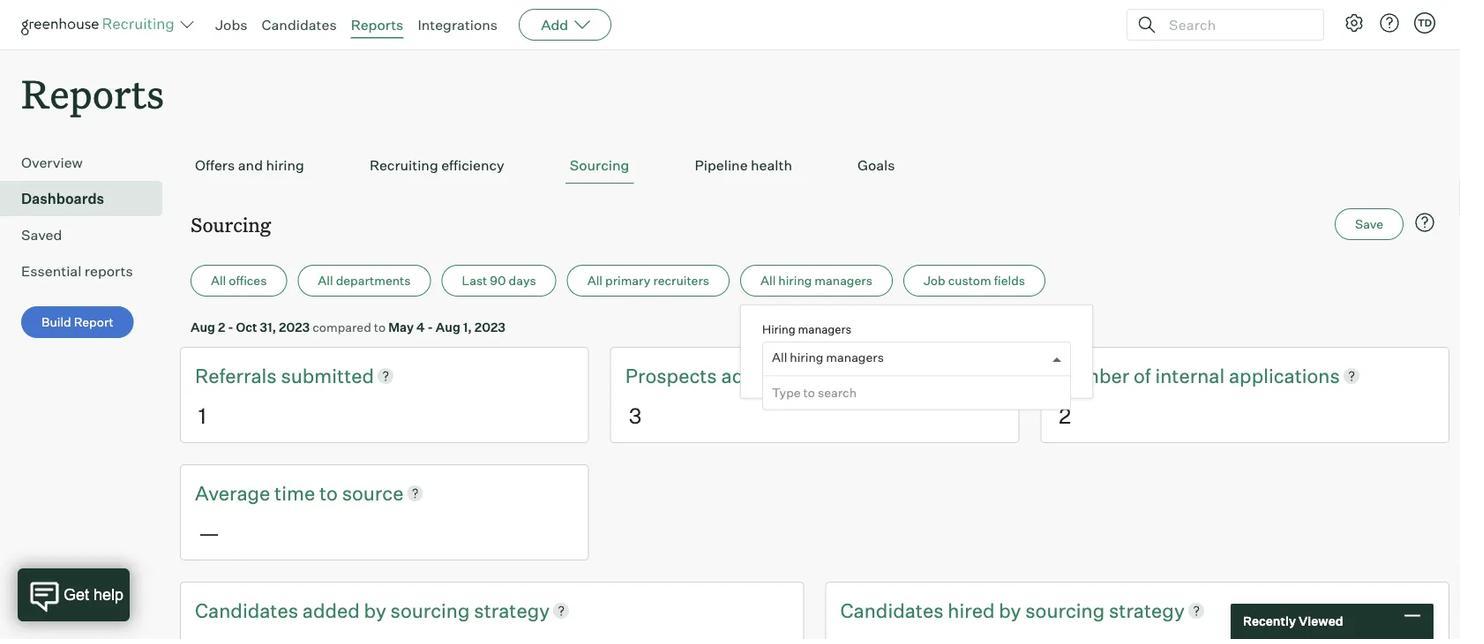 Task type: describe. For each thing, give the bounding box(es) containing it.
2 vertical spatial hiring
[[790, 350, 824, 365]]

1 vertical spatial managers
[[798, 322, 852, 336]]

all hiring managers inside all hiring managers button
[[761, 273, 873, 288]]

average time to
[[195, 481, 342, 505]]

source
[[342, 481, 404, 505]]

integrations link
[[418, 16, 498, 34]]

saved link
[[21, 224, 155, 246]]

31,
[[260, 319, 276, 335]]

4
[[417, 319, 425, 335]]

source link
[[342, 479, 404, 506]]

recently viewed
[[1244, 613, 1344, 629]]

Search text field
[[1165, 12, 1308, 38]]

of
[[1134, 363, 1152, 388]]

1 vertical spatial hiring
[[779, 273, 812, 288]]

sourcing button
[[566, 148, 634, 184]]

time link
[[275, 479, 319, 506]]

and
[[238, 156, 263, 174]]

candidates added by sourcing
[[195, 598, 474, 622]]

referrals link
[[195, 362, 281, 389]]

2 aug from the left
[[436, 319, 461, 335]]

recruiting efficiency button
[[365, 148, 509, 184]]

strategy for candidates hired by sourcing
[[1109, 598, 1185, 622]]

build report button
[[21, 306, 134, 338]]

job custom fields button
[[904, 265, 1046, 297]]

prospects
[[625, 363, 722, 388]]

all primary recruiters button
[[567, 265, 730, 297]]

1 horizontal spatial added link
[[722, 362, 779, 389]]

dashboards
[[21, 190, 104, 208]]

candidates link for candidates added by sourcing
[[195, 596, 303, 624]]

configure image
[[1344, 12, 1365, 34]]

last 90 days
[[462, 273, 536, 288]]

2 horizontal spatial to
[[804, 385, 815, 400]]

1,
[[463, 319, 472, 335]]

type to search
[[772, 385, 857, 400]]

all primary recruiters
[[588, 273, 710, 288]]

to link
[[319, 479, 342, 506]]

candidates for candidates
[[262, 16, 337, 34]]

add
[[541, 16, 569, 34]]

1 vertical spatial reports
[[21, 67, 164, 119]]

may
[[389, 319, 414, 335]]

td button
[[1411, 9, 1440, 37]]

pipeline health
[[695, 156, 793, 174]]

overview link
[[21, 152, 155, 173]]

days
[[509, 273, 536, 288]]

by for hired
[[999, 598, 1022, 622]]

all departments button
[[298, 265, 431, 297]]

sourcing for candidates hired by sourcing
[[1026, 598, 1105, 622]]

overview
[[21, 154, 83, 171]]

sourcing link for candidates added by sourcing
[[391, 596, 474, 624]]

submitted
[[281, 363, 374, 388]]

all for all offices button
[[211, 273, 226, 288]]

td button
[[1415, 12, 1436, 34]]

number
[[1056, 363, 1130, 388]]

faq image
[[1415, 212, 1436, 233]]

all for the 'all departments' button
[[318, 273, 333, 288]]

candidates link for candidates hired by sourcing
[[841, 596, 948, 624]]

departments
[[336, 273, 411, 288]]

2 2023 from the left
[[475, 319, 506, 335]]

greenhouse recruiting image
[[21, 14, 180, 35]]

average link
[[195, 479, 275, 506]]

saved
[[21, 226, 62, 244]]

all for all hiring managers button
[[761, 273, 776, 288]]

strategy link for candidates added by sourcing
[[474, 596, 550, 624]]

0 horizontal spatial added
[[303, 598, 360, 622]]

save
[[1356, 216, 1384, 232]]

3
[[629, 402, 642, 429]]

save button
[[1336, 208, 1404, 240]]

compared
[[313, 319, 371, 335]]

—
[[199, 519, 220, 546]]

essential
[[21, 262, 82, 280]]

all down hiring
[[772, 350, 788, 365]]

last 90 days button
[[442, 265, 557, 297]]

sourcing inside button
[[570, 156, 630, 174]]

td
[[1418, 17, 1433, 29]]

2 vertical spatial managers
[[826, 350, 884, 365]]

all hiring managers button
[[741, 265, 893, 297]]

all offices
[[211, 273, 267, 288]]

prospects link
[[625, 362, 722, 389]]

type
[[772, 385, 801, 400]]

0 vertical spatial to
[[374, 319, 386, 335]]

hiring managers
[[763, 322, 852, 336]]

pipeline
[[695, 156, 748, 174]]

sourcing for candidates added by sourcing
[[391, 598, 470, 622]]



Task type: vqa. For each thing, say whether or not it's contained in the screenshot.
All corresponding to All departments button
yes



Task type: locate. For each thing, give the bounding box(es) containing it.
-
[[228, 319, 233, 335], [428, 319, 433, 335]]

1 vertical spatial sourcing
[[191, 211, 271, 237]]

1 horizontal spatial sourcing
[[570, 156, 630, 174]]

managers
[[815, 273, 873, 288], [798, 322, 852, 336], [826, 350, 884, 365]]

0 horizontal spatial sourcing
[[191, 211, 271, 237]]

2
[[218, 319, 225, 335], [1059, 402, 1072, 429]]

pipeline health button
[[691, 148, 797, 184]]

1 horizontal spatial 2
[[1059, 402, 1072, 429]]

viewed
[[1299, 613, 1344, 629]]

strategy link
[[474, 596, 550, 624], [1109, 596, 1185, 624]]

aug left oct
[[191, 319, 215, 335]]

fields
[[994, 273, 1026, 288]]

by link for hired
[[999, 596, 1026, 624]]

recruiters
[[653, 273, 710, 288]]

referrals
[[195, 363, 281, 388]]

custom
[[949, 273, 992, 288]]

goals button
[[853, 148, 900, 184]]

1 strategy link from the left
[[474, 596, 550, 624]]

1 vertical spatial all hiring managers
[[772, 350, 884, 365]]

0 vertical spatial 2
[[218, 319, 225, 335]]

job custom fields
[[924, 273, 1026, 288]]

0 vertical spatial managers
[[815, 273, 873, 288]]

90
[[490, 273, 506, 288]]

- left oct
[[228, 319, 233, 335]]

all left departments at the left top
[[318, 273, 333, 288]]

0 vertical spatial all hiring managers
[[761, 273, 873, 288]]

dashboards link
[[21, 188, 155, 209]]

average
[[195, 481, 270, 505]]

added
[[722, 363, 779, 388], [303, 598, 360, 622]]

1 vertical spatial added link
[[303, 596, 364, 624]]

1 horizontal spatial by
[[999, 598, 1022, 622]]

recently
[[1244, 613, 1297, 629]]

job
[[924, 273, 946, 288]]

0 horizontal spatial sourcing
[[391, 598, 470, 622]]

0 horizontal spatial reports
[[21, 67, 164, 119]]

None field
[[772, 343, 777, 376]]

0 vertical spatial hiring
[[266, 156, 304, 174]]

2 vertical spatial to
[[319, 481, 338, 505]]

1 horizontal spatial to
[[374, 319, 386, 335]]

reports link
[[351, 16, 404, 34]]

1 by link from the left
[[364, 596, 391, 624]]

candidates for candidates added by sourcing
[[195, 598, 298, 622]]

recruiting efficiency
[[370, 156, 505, 174]]

jobs link
[[215, 16, 248, 34]]

all up hiring
[[761, 273, 776, 288]]

strategy for candidates added by sourcing
[[474, 598, 550, 622]]

to left may
[[374, 319, 386, 335]]

2 sourcing link from the left
[[1026, 596, 1109, 624]]

2 by from the left
[[999, 598, 1022, 622]]

number link
[[1056, 362, 1134, 389]]

aug left 1,
[[436, 319, 461, 335]]

jobs
[[215, 16, 248, 34]]

hiring
[[763, 322, 796, 336]]

aug 2 - oct 31, 2023 compared to may 4 - aug 1, 2023
[[191, 319, 506, 335]]

1 horizontal spatial strategy
[[1109, 598, 1185, 622]]

1 horizontal spatial -
[[428, 319, 433, 335]]

1 horizontal spatial aug
[[436, 319, 461, 335]]

sourcing link for candidates hired by sourcing
[[1026, 596, 1109, 624]]

all inside button
[[318, 273, 333, 288]]

candidates for candidates hired by sourcing
[[841, 598, 944, 622]]

2023
[[279, 319, 310, 335], [475, 319, 506, 335]]

1 - from the left
[[228, 319, 233, 335]]

all departments
[[318, 273, 411, 288]]

0 horizontal spatial aug
[[191, 319, 215, 335]]

0 horizontal spatial strategy link
[[474, 596, 550, 624]]

1 horizontal spatial sourcing
[[1026, 598, 1105, 622]]

all hiring managers up hiring managers
[[761, 273, 873, 288]]

candidates right jobs link
[[262, 16, 337, 34]]

0 vertical spatial added
[[722, 363, 779, 388]]

submitted link
[[281, 362, 374, 389]]

tab list containing offers and hiring
[[191, 148, 1440, 184]]

last
[[462, 273, 487, 288]]

0 horizontal spatial by
[[364, 598, 386, 622]]

internal
[[1156, 363, 1225, 388]]

to right time
[[319, 481, 338, 505]]

1 sourcing link from the left
[[391, 596, 474, 624]]

2 left oct
[[218, 319, 225, 335]]

1
[[199, 402, 206, 429]]

0 horizontal spatial added link
[[303, 596, 364, 624]]

offers
[[195, 156, 235, 174]]

essential reports link
[[21, 261, 155, 282]]

0 horizontal spatial 2
[[218, 319, 225, 335]]

1 horizontal spatial by link
[[999, 596, 1026, 624]]

0 horizontal spatial sourcing link
[[391, 596, 474, 624]]

0 vertical spatial reports
[[351, 16, 404, 34]]

added link
[[722, 362, 779, 389], [303, 596, 364, 624]]

0 horizontal spatial strategy
[[474, 598, 550, 622]]

of link
[[1134, 362, 1156, 389]]

by link for added
[[364, 596, 391, 624]]

2 strategy link from the left
[[1109, 596, 1185, 624]]

1 vertical spatial added
[[303, 598, 360, 622]]

managers inside all hiring managers button
[[815, 273, 873, 288]]

managers right hiring
[[798, 322, 852, 336]]

all left primary
[[588, 273, 603, 288]]

efficiency
[[441, 156, 505, 174]]

health
[[751, 156, 793, 174]]

all hiring managers down hiring managers
[[772, 350, 884, 365]]

2 by link from the left
[[999, 596, 1026, 624]]

hiring up hiring managers
[[779, 273, 812, 288]]

internal link
[[1156, 362, 1229, 389]]

reports down greenhouse recruiting "image"
[[21, 67, 164, 119]]

hired link
[[948, 596, 999, 624]]

2023 right 31,
[[279, 319, 310, 335]]

candidates down —
[[195, 598, 298, 622]]

by link
[[364, 596, 391, 624], [999, 596, 1026, 624]]

2 down the number
[[1059, 402, 1072, 429]]

applications link
[[1229, 362, 1341, 389]]

add button
[[519, 9, 612, 41]]

- right 4
[[428, 319, 433, 335]]

candidates link
[[262, 16, 337, 34], [195, 596, 303, 624], [841, 596, 948, 624]]

sourcing
[[391, 598, 470, 622], [1026, 598, 1105, 622]]

2 sourcing from the left
[[1026, 598, 1105, 622]]

tab list
[[191, 148, 1440, 184]]

sourcing link
[[391, 596, 474, 624], [1026, 596, 1109, 624]]

1 horizontal spatial strategy link
[[1109, 596, 1185, 624]]

1 horizontal spatial added
[[722, 363, 779, 388]]

all for all primary recruiters button
[[588, 273, 603, 288]]

candidates left hired
[[841, 598, 944, 622]]

offers and hiring button
[[191, 148, 309, 184]]

to right 'type'
[[804, 385, 815, 400]]

integrations
[[418, 16, 498, 34]]

all left offices
[[211, 273, 226, 288]]

oct
[[236, 319, 257, 335]]

reports left integrations
[[351, 16, 404, 34]]

hiring down hiring managers
[[790, 350, 824, 365]]

hiring right and
[[266, 156, 304, 174]]

0 vertical spatial sourcing
[[570, 156, 630, 174]]

1 2023 from the left
[[279, 319, 310, 335]]

recruiting
[[370, 156, 438, 174]]

by
[[364, 598, 386, 622], [999, 598, 1022, 622]]

2023 right 1,
[[475, 319, 506, 335]]

1 sourcing from the left
[[391, 598, 470, 622]]

0 horizontal spatial by link
[[364, 596, 391, 624]]

candidates hired by sourcing
[[841, 598, 1109, 622]]

applications
[[1229, 363, 1341, 388]]

0 horizontal spatial 2023
[[279, 319, 310, 335]]

1 vertical spatial 2
[[1059, 402, 1072, 429]]

1 by from the left
[[364, 598, 386, 622]]

1 horizontal spatial 2023
[[475, 319, 506, 335]]

1 aug from the left
[[191, 319, 215, 335]]

2 - from the left
[[428, 319, 433, 335]]

2 strategy from the left
[[1109, 598, 1185, 622]]

0 horizontal spatial to
[[319, 481, 338, 505]]

0 vertical spatial added link
[[722, 362, 779, 389]]

offices
[[229, 273, 267, 288]]

build
[[41, 314, 71, 330]]

strategy link for candidates hired by sourcing
[[1109, 596, 1185, 624]]

number of internal
[[1056, 363, 1229, 388]]

0 horizontal spatial -
[[228, 319, 233, 335]]

1 horizontal spatial reports
[[351, 16, 404, 34]]

search
[[818, 385, 857, 400]]

by for added
[[364, 598, 386, 622]]

goals
[[858, 156, 895, 174]]

managers up search
[[826, 350, 884, 365]]

managers up hiring managers
[[815, 273, 873, 288]]

1 vertical spatial to
[[804, 385, 815, 400]]

hired
[[948, 598, 995, 622]]

time
[[275, 481, 315, 505]]

1 strategy from the left
[[474, 598, 550, 622]]

reports
[[85, 262, 133, 280]]

primary
[[606, 273, 651, 288]]

offers and hiring
[[195, 156, 304, 174]]

strategy
[[474, 598, 550, 622], [1109, 598, 1185, 622]]

1 horizontal spatial sourcing link
[[1026, 596, 1109, 624]]

to
[[374, 319, 386, 335], [804, 385, 815, 400], [319, 481, 338, 505]]

aug
[[191, 319, 215, 335], [436, 319, 461, 335]]

hiring
[[266, 156, 304, 174], [779, 273, 812, 288], [790, 350, 824, 365]]

all hiring managers
[[761, 273, 873, 288], [772, 350, 884, 365]]

all offices button
[[191, 265, 287, 297]]

report
[[74, 314, 114, 330]]



